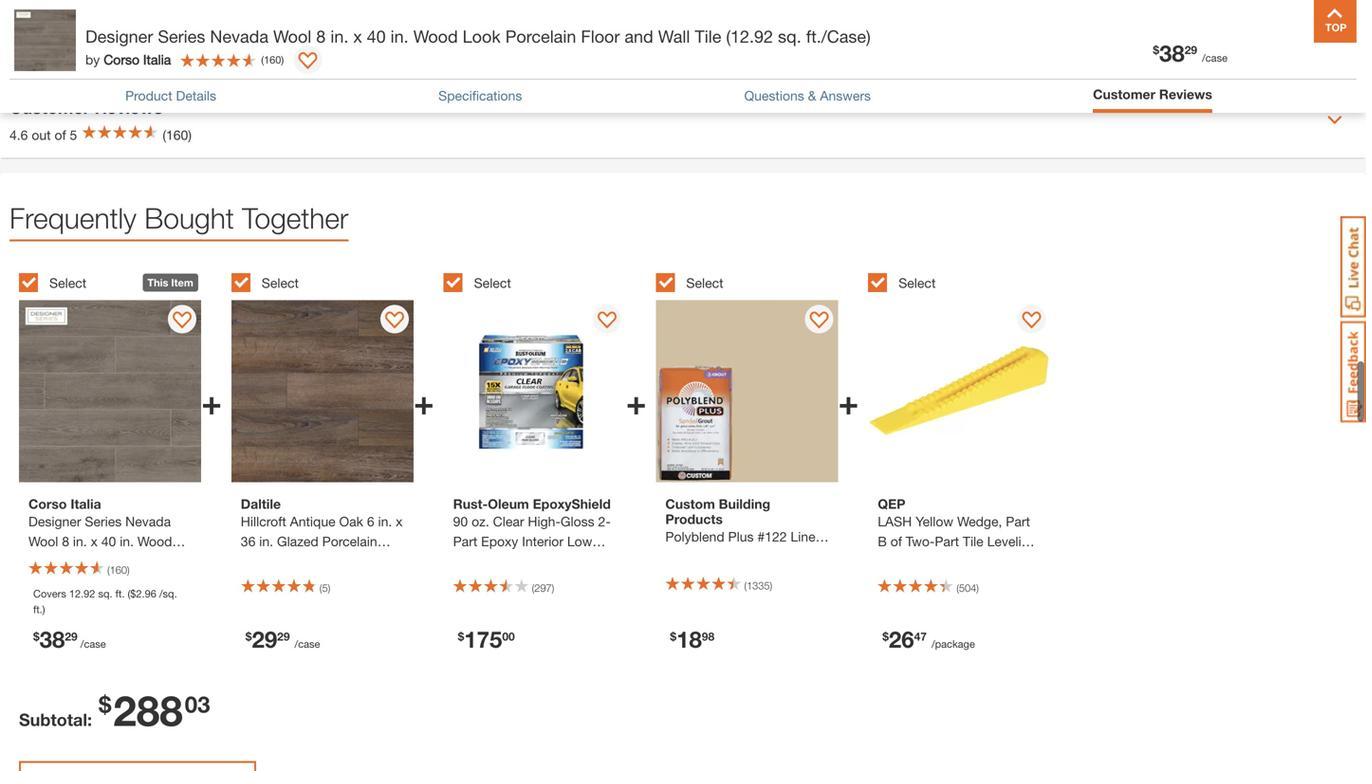 Task type: vqa. For each thing, say whether or not it's contained in the screenshot.
Results on the left of page
no



Task type: describe. For each thing, give the bounding box(es) containing it.
in. right "8"
[[331, 26, 349, 47]]

in. right '40'
[[391, 26, 409, 47]]

tile inside qep lash yellow wedge, part b of two-part tile leveling system 300-pack
[[963, 534, 984, 550]]

garage
[[453, 574, 497, 590]]

part inside rust-oleum epoxyshield 90 oz. clear high-gloss 2- part epoxy interior low voc premium concrete garage floor paint top coat kit
[[453, 534, 478, 550]]

by
[[85, 52, 100, 67]]

sanded
[[702, 549, 748, 565]]

4 / 5 group
[[656, 263, 859, 681]]

concrete
[[541, 554, 596, 570]]

8
[[316, 26, 326, 47]]

display image
[[385, 312, 404, 331]]

$ 38 29 /case inside 1 / 5 group
[[33, 626, 106, 653]]

2-
[[598, 514, 611, 530]]

premium
[[485, 554, 538, 570]]

sq. inside 1 / 5 group
[[98, 588, 113, 601]]

system
[[878, 554, 923, 570]]

0 horizontal spatial customer
[[9, 97, 90, 118]]

40
[[367, 26, 386, 47]]

display image for /package
[[1023, 312, 1042, 331]]

rust-oleum epoxyshield 90 oz. clear high-gloss 2- part epoxy interior low voc premium concrete garage floor paint top coat kit
[[453, 497, 611, 610]]

4.6 out of 5
[[9, 127, 77, 143]]

2 horizontal spatial sq.
[[778, 26, 802, 47]]

+ for /case
[[414, 382, 434, 422]]

00
[[502, 631, 515, 644]]

questions
[[745, 88, 805, 103]]

0 vertical spatial of
[[708, 34, 719, 49]]

0 vertical spatial 38
[[1160, 39, 1185, 66]]

26
[[889, 626, 915, 653]]

0 vertical spatial floor
[[581, 26, 620, 47]]

( down nevada
[[261, 53, 264, 66]]

display image inside 1 / 5 group
[[173, 312, 192, 331]]

lb.
[[684, 549, 699, 565]]

clear
[[493, 514, 524, 530]]

showing
[[629, 34, 680, 49]]

x for 6
[[396, 514, 403, 530]]

1 horizontal spatial customer
[[1094, 86, 1156, 102]]

lash
[[878, 514, 912, 530]]

91
[[723, 34, 738, 49]]

12.92
[[69, 588, 95, 601]]

( 504 )
[[957, 583, 979, 595]]

designer
[[85, 26, 153, 47]]

yellow
[[916, 514, 954, 530]]

300-
[[926, 554, 954, 570]]

display image for 175
[[598, 312, 617, 331]]

oz.
[[472, 514, 489, 530]]

( 1335 )
[[744, 580, 773, 593]]

tile inside daltile hillcroft antique oak 6 in. x 36 in. glazed porcelain floor and wall tile (14.72 sq. ft./case)
[[329, 554, 350, 570]]

/package
[[932, 639, 975, 651]]

questions & answers
[[745, 88, 871, 103]]

top
[[568, 574, 590, 590]]

qep lash yellow wedge, part b of two-part tile leveling system 300-pack
[[878, 497, 1037, 570]]

504
[[959, 583, 977, 595]]

series
[[158, 26, 205, 47]]

select for 18
[[687, 275, 724, 291]]

5 inside 'group'
[[322, 583, 328, 595]]

wall inside daltile hillcroft antique oak 6 in. x 36 in. glazed porcelain floor and wall tile (14.72 sq. ft./case)
[[301, 554, 326, 570]]

160
[[264, 53, 281, 66]]

paint
[[534, 574, 565, 590]]

29 inside $ 29 29 /case
[[277, 631, 290, 644]]

by corso italia
[[85, 52, 171, 67]]

of inside qep lash yellow wedge, part b of two-part tile leveling system 300-pack
[[891, 534, 902, 550]]

/case for 38
[[1203, 52, 1228, 64]]

$ inside $ 29 29 /case
[[246, 631, 252, 644]]

product
[[125, 88, 172, 103]]

4
[[697, 34, 704, 49]]

47
[[915, 631, 927, 644]]

rust-
[[453, 497, 488, 512]]

select for /case
[[262, 275, 299, 291]]

) for /package
[[977, 583, 979, 595]]

plus
[[728, 529, 754, 545]]

$ inside "subtotal: $ 288 03"
[[99, 691, 111, 718]]

#122
[[758, 529, 787, 545]]

5 / 5 group
[[869, 263, 1072, 681]]

floor inside daltile hillcroft antique oak 6 in. x 36 in. glazed porcelain floor and wall tile (14.72 sq. ft./case)
[[241, 554, 271, 570]]

36
[[241, 534, 256, 550]]

90 oz. clear high-gloss 2-part epoxy interior low voc premium concrete garage floor paint top coat kit image
[[444, 301, 626, 483]]

item
[[171, 277, 193, 289]]

details
[[176, 88, 216, 103]]

( for /case
[[320, 583, 322, 595]]

low
[[567, 534, 593, 550]]

( for 175
[[532, 583, 535, 595]]

x for 8
[[353, 26, 362, 47]]

wool
[[273, 26, 312, 47]]

lash yellow wedge, part b of two-part tile leveling system 300-pack image
[[869, 301, 1051, 483]]

/sq.
[[159, 588, 177, 601]]

bought
[[145, 201, 234, 235]]

covers 12.92 sq. ft. ( $ 2 . 96
[[33, 588, 156, 601]]

hillcroft
[[241, 514, 286, 530]]

kit
[[486, 594, 502, 610]]

high-
[[528, 514, 561, 530]]

sq. inside daltile hillcroft antique oak 6 in. x 36 in. glazed porcelain floor and wall tile (14.72 sq. ft./case)
[[241, 574, 259, 590]]

subtotal:
[[19, 710, 92, 730]]

90
[[453, 514, 468, 530]]

$ 18 98
[[670, 626, 715, 653]]

subtotal: $ 288 03
[[19, 686, 210, 735]]

specifications
[[439, 88, 522, 103]]

select inside 1 / 5 group
[[49, 275, 87, 291]]

daltile
[[241, 497, 281, 512]]

out
[[32, 127, 51, 143]]

18
[[677, 626, 702, 653]]

gloss
[[561, 514, 595, 530]]

frequently bought together
[[9, 201, 349, 235]]

98
[[702, 631, 715, 644]]

display image for 18
[[810, 312, 829, 331]]

linen
[[791, 529, 823, 545]]

designer series nevada wool 8 in. x 40 in. wood look porcelain floor and wall tile (12.92 sq. ft./case)
[[85, 26, 871, 47]]

-
[[692, 34, 697, 49]]



Task type: locate. For each thing, give the bounding box(es) containing it.
297
[[535, 583, 552, 595]]

) inside 2 / 5 'group'
[[328, 583, 331, 595]]

03
[[185, 691, 210, 718]]

5
[[70, 127, 77, 143], [322, 583, 328, 595]]

29
[[1185, 43, 1198, 56], [252, 626, 277, 653], [65, 631, 78, 644], [277, 631, 290, 644]]

2 horizontal spatial of
[[891, 534, 902, 550]]

288
[[113, 686, 183, 735]]

1 vertical spatial 5
[[322, 583, 328, 595]]

0 horizontal spatial sq.
[[98, 588, 113, 601]]

1 horizontal spatial floor
[[501, 574, 531, 590]]

3 + from the left
[[626, 382, 647, 422]]

1 horizontal spatial $ 38 29 /case
[[1154, 39, 1228, 66]]

) for 18
[[770, 580, 773, 593]]

+ inside 4 / 5 group
[[839, 382, 859, 422]]

1 horizontal spatial tile
[[695, 26, 722, 47]]

1335
[[747, 580, 770, 593]]

part
[[1006, 514, 1031, 530], [453, 534, 478, 550], [935, 534, 960, 550]]

38
[[1160, 39, 1185, 66], [40, 626, 65, 653]]

1 horizontal spatial 38
[[1160, 39, 1185, 66]]

$ 38 29 /case
[[1154, 39, 1228, 66], [33, 626, 106, 653]]

+ for 18
[[839, 382, 859, 422]]

corso
[[104, 52, 140, 67]]

ft./case)
[[806, 26, 871, 47], [263, 574, 313, 590]]

2 horizontal spatial /case
[[1203, 52, 1228, 64]]

ft. down covers
[[33, 604, 43, 616]]

3 / 5 group
[[444, 263, 647, 681]]

floor
[[581, 26, 620, 47], [241, 554, 271, 570], [501, 574, 531, 590]]

porcelain
[[506, 26, 576, 47], [322, 534, 377, 550]]

3 select from the left
[[474, 275, 511, 291]]

) for 175
[[552, 583, 555, 595]]

0 horizontal spatial ft.
[[33, 604, 43, 616]]

+ inside 2 / 5 'group'
[[414, 382, 434, 422]]

0 horizontal spatial reviews
[[95, 97, 163, 118]]

porcelain right look
[[506, 26, 576, 47]]

.
[[142, 588, 145, 601]]

4.6
[[9, 127, 28, 143]]

in. right 36
[[259, 534, 273, 550]]

1 + from the left
[[201, 382, 222, 422]]

oak
[[339, 514, 363, 530]]

) inside 4 / 5 group
[[770, 580, 773, 593]]

/case for 29
[[295, 639, 320, 651]]

select for 175
[[474, 275, 511, 291]]

in. right the '6'
[[378, 514, 392, 530]]

porcelain inside daltile hillcroft antique oak 6 in. x 36 in. glazed porcelain floor and wall tile (14.72 sq. ft./case)
[[322, 534, 377, 550]]

96
[[145, 588, 156, 601]]

2 / 5 group
[[231, 263, 434, 681]]

0 horizontal spatial porcelain
[[322, 534, 377, 550]]

0 horizontal spatial and
[[275, 554, 297, 570]]

0 horizontal spatial $ 38 29 /case
[[33, 626, 106, 653]]

1 horizontal spatial wall
[[658, 26, 690, 47]]

pack
[[954, 554, 983, 570]]

tile up ( 5 )
[[329, 554, 350, 570]]

and left 1
[[625, 26, 654, 47]]

navigation
[[542, 0, 824, 32]]

select inside 2 / 5 'group'
[[262, 275, 299, 291]]

ft./case) up answers
[[806, 26, 871, 47]]

display image inside 5 / 5 'group'
[[1023, 312, 1042, 331]]

0 horizontal spatial part
[[453, 534, 478, 550]]

2 horizontal spatial tile
[[963, 534, 984, 550]]

$ inside $ 18 98
[[670, 631, 677, 644]]

polyblend
[[666, 529, 725, 545]]

floor down premium
[[501, 574, 531, 590]]

ft. inside /sq. ft.
[[33, 604, 43, 616]]

1 horizontal spatial /case
[[295, 639, 320, 651]]

/case inside $ 29 29 /case
[[295, 639, 320, 651]]

1 vertical spatial porcelain
[[322, 534, 377, 550]]

1 vertical spatial wall
[[301, 554, 326, 570]]

) down wool
[[281, 53, 284, 66]]

and
[[625, 26, 654, 47], [275, 554, 297, 570]]

of right 4
[[708, 34, 719, 49]]

) left top
[[552, 583, 555, 595]]

+
[[201, 382, 222, 422], [414, 382, 434, 422], [626, 382, 647, 422], [839, 382, 859, 422]]

( inside 4 / 5 group
[[744, 580, 747, 593]]

1 horizontal spatial 5
[[322, 583, 328, 595]]

2 vertical spatial tile
[[329, 554, 350, 570]]

$ inside $ 26 47 /package
[[883, 631, 889, 644]]

voc
[[453, 554, 481, 570]]

sq. right 12.92 in the bottom of the page
[[98, 588, 113, 601]]

0 horizontal spatial x
[[353, 26, 362, 47]]

customer reviews button
[[1094, 84, 1213, 108], [1094, 84, 1213, 104]]

2 + from the left
[[414, 382, 434, 422]]

customer
[[1094, 86, 1156, 102], [9, 97, 90, 118]]

/case
[[1203, 52, 1228, 64], [80, 639, 106, 651], [295, 639, 320, 651]]

(12.92
[[726, 26, 774, 47]]

1
[[684, 34, 692, 49]]

look
[[463, 26, 501, 47]]

4 select from the left
[[687, 275, 724, 291]]

2 vertical spatial floor
[[501, 574, 531, 590]]

1 vertical spatial of
[[55, 127, 66, 143]]

) for /case
[[328, 583, 331, 595]]

175
[[464, 626, 502, 653]]

feedback link image
[[1341, 321, 1367, 423]]

nevada
[[210, 26, 269, 47]]

floor down 36
[[241, 554, 271, 570]]

sq. down 36
[[241, 574, 259, 590]]

of right b
[[891, 534, 902, 550]]

custom building products polyblend plus #122 linen 25 lb. sanded grout
[[666, 497, 823, 565]]

wood
[[414, 26, 458, 47]]

( up $ 29 29 /case
[[320, 583, 322, 595]]

and inside daltile hillcroft antique oak 6 in. x 36 in. glazed porcelain floor and wall tile (14.72 sq. ft./case)
[[275, 554, 297, 570]]

1 / 5 group
[[19, 263, 222, 681]]

( down pack
[[957, 583, 959, 595]]

$ inside $ 175 00
[[458, 631, 464, 644]]

1 vertical spatial ft.
[[33, 604, 43, 616]]

( inside "3 / 5" "group"
[[532, 583, 535, 595]]

( for /package
[[957, 583, 959, 595]]

ft./case) left ( 5 )
[[263, 574, 313, 590]]

porcelain down oak
[[322, 534, 377, 550]]

select for /package
[[899, 275, 936, 291]]

+ inside 1 / 5 group
[[201, 382, 222, 422]]

showing 1 - 4 of 91
[[629, 34, 738, 49]]

1 horizontal spatial x
[[396, 514, 403, 530]]

custom
[[666, 497, 715, 512]]

0 vertical spatial ft.
[[115, 588, 125, 601]]

specifications button
[[439, 86, 522, 106], [439, 86, 522, 106]]

epoxy
[[481, 534, 519, 550]]

products
[[666, 512, 723, 528]]

38 inside 1 / 5 group
[[40, 626, 65, 653]]

+ inside "3 / 5" "group"
[[626, 382, 647, 422]]

display image
[[298, 52, 317, 71], [173, 312, 192, 331], [598, 312, 617, 331], [810, 312, 829, 331], [1023, 312, 1042, 331]]

0 vertical spatial $ 38 29 /case
[[1154, 39, 1228, 66]]

0 horizontal spatial wall
[[301, 554, 326, 570]]

select inside 4 / 5 group
[[687, 275, 724, 291]]

( down premium
[[532, 583, 535, 595]]

0 vertical spatial porcelain
[[506, 26, 576, 47]]

1 vertical spatial ft./case)
[[263, 574, 313, 590]]

in.
[[331, 26, 349, 47], [391, 26, 409, 47], [378, 514, 392, 530], [259, 534, 273, 550]]

building
[[719, 497, 771, 512]]

0 horizontal spatial ft./case)
[[263, 574, 313, 590]]

wall down glazed
[[301, 554, 326, 570]]

product details button
[[125, 86, 216, 106], [125, 86, 216, 106]]

1 vertical spatial x
[[396, 514, 403, 530]]

) inside 5 / 5 'group'
[[977, 583, 979, 595]]

( inside 5 / 5 'group'
[[957, 583, 959, 595]]

product image image
[[14, 9, 76, 71]]

0 vertical spatial x
[[353, 26, 362, 47]]

)
[[281, 53, 284, 66], [770, 580, 773, 593], [328, 583, 331, 595], [552, 583, 555, 595], [977, 583, 979, 595], [43, 604, 45, 616]]

2 horizontal spatial floor
[[581, 26, 620, 47]]

qep
[[878, 497, 906, 512]]

x inside daltile hillcroft antique oak 6 in. x 36 in. glazed porcelain floor and wall tile (14.72 sq. ft./case)
[[396, 514, 403, 530]]

coat
[[453, 594, 482, 610]]

1 horizontal spatial ft.
[[115, 588, 125, 601]]

1 horizontal spatial ft./case)
[[806, 26, 871, 47]]

0 vertical spatial tile
[[695, 26, 722, 47]]

customer reviews
[[1094, 86, 1213, 102], [9, 97, 163, 118]]

x left '40'
[[353, 26, 362, 47]]

epoxyshield
[[533, 497, 611, 512]]

tile right 1
[[695, 26, 722, 47]]

(14.72
[[354, 554, 391, 570]]

0 horizontal spatial customer reviews
[[9, 97, 163, 118]]

b
[[878, 534, 887, 550]]

sq.
[[778, 26, 802, 47], [241, 574, 259, 590], [98, 588, 113, 601]]

floor inside rust-oleum epoxyshield 90 oz. clear high-gloss 2- part epoxy interior low voc premium concrete garage floor paint top coat kit
[[501, 574, 531, 590]]

glazed
[[277, 534, 319, 550]]

/sq. ft.
[[33, 588, 177, 616]]

1 horizontal spatial porcelain
[[506, 26, 576, 47]]

of right 'out'
[[55, 127, 66, 143]]

part up 300-
[[935, 534, 960, 550]]

1 vertical spatial $ 38 29 /case
[[33, 626, 106, 653]]

0 vertical spatial 5
[[70, 127, 77, 143]]

1 horizontal spatial and
[[625, 26, 654, 47]]

product details
[[125, 88, 216, 103]]

frequently
[[9, 201, 137, 235]]

1 horizontal spatial customer reviews
[[1094, 86, 1213, 102]]

floor left the showing
[[581, 26, 620, 47]]

0 horizontal spatial /case
[[80, 639, 106, 651]]

29 inside 1 / 5 group
[[65, 631, 78, 644]]

covers
[[33, 588, 66, 601]]

part up "voc"
[[453, 534, 478, 550]]

( inside 1 / 5 group
[[128, 588, 130, 601]]

this
[[147, 277, 168, 289]]

( inside 2 / 5 'group'
[[320, 583, 322, 595]]

this item
[[147, 277, 193, 289]]

display image inside 4 / 5 group
[[810, 312, 829, 331]]

1 vertical spatial tile
[[963, 534, 984, 550]]

1 select from the left
[[49, 275, 87, 291]]

0 horizontal spatial of
[[55, 127, 66, 143]]

6
[[367, 514, 375, 530]]

2 select from the left
[[262, 275, 299, 291]]

select inside 5 / 5 'group'
[[899, 275, 936, 291]]

polyblend plus #122 linen 25 lb. sanded grout image
[[656, 301, 839, 483]]

sq. right (12.92
[[778, 26, 802, 47]]

tile up pack
[[963, 534, 984, 550]]

top button
[[1315, 0, 1357, 43]]

/case inside 1 / 5 group
[[80, 639, 106, 651]]

0 vertical spatial and
[[625, 26, 654, 47]]

x right the '6'
[[396, 514, 403, 530]]

hillcroft antique oak 6 in. x 36 in. glazed porcelain floor and wall tile (14.72 sq. ft./case) image
[[231, 301, 414, 483]]

2 vertical spatial of
[[891, 534, 902, 550]]

1 vertical spatial and
[[275, 554, 297, 570]]

oleum
[[488, 497, 529, 512]]

leveling
[[988, 534, 1037, 550]]

) down pack
[[977, 583, 979, 595]]

and down glazed
[[275, 554, 297, 570]]

1 horizontal spatial reviews
[[1160, 86, 1213, 102]]

) inside 1 / 5 group
[[43, 604, 45, 616]]

+ for 175
[[626, 382, 647, 422]]

select inside "3 / 5" "group"
[[474, 275, 511, 291]]

( down sanded
[[744, 580, 747, 593]]

0 horizontal spatial 5
[[70, 127, 77, 143]]

wall left - on the top of page
[[658, 26, 690, 47]]

display image inside "3 / 5" "group"
[[598, 312, 617, 331]]

$
[[1154, 43, 1160, 56], [130, 588, 136, 601], [33, 631, 40, 644], [246, 631, 252, 644], [458, 631, 464, 644], [670, 631, 677, 644], [883, 631, 889, 644], [99, 691, 111, 718]]

italia
[[143, 52, 171, 67]]

1 horizontal spatial part
[[935, 534, 960, 550]]

0 horizontal spatial floor
[[241, 554, 271, 570]]

) down covers
[[43, 604, 45, 616]]

2 horizontal spatial part
[[1006, 514, 1031, 530]]

two-
[[906, 534, 935, 550]]

0 vertical spatial ft./case)
[[806, 26, 871, 47]]

interior
[[522, 534, 564, 550]]

0 horizontal spatial 38
[[40, 626, 65, 653]]

( 5 )
[[320, 583, 331, 595]]

1 horizontal spatial of
[[708, 34, 719, 49]]

1 vertical spatial 38
[[40, 626, 65, 653]]

live chat image
[[1341, 216, 1367, 318]]

0 vertical spatial wall
[[658, 26, 690, 47]]

( for 18
[[744, 580, 747, 593]]

1 horizontal spatial sq.
[[241, 574, 259, 590]]

( left 2
[[128, 588, 130, 601]]

) down grout on the bottom right of page
[[770, 580, 773, 593]]

0 horizontal spatial tile
[[329, 554, 350, 570]]

part up leveling at the right of page
[[1006, 514, 1031, 530]]

x
[[353, 26, 362, 47], [396, 514, 403, 530]]

4 + from the left
[[839, 382, 859, 422]]

5 select from the left
[[899, 275, 936, 291]]

caret image
[[1328, 113, 1343, 128]]

25
[[666, 549, 680, 565]]

) inside "3 / 5" "group"
[[552, 583, 555, 595]]

$ 175 00
[[458, 626, 515, 653]]

) down the antique
[[328, 583, 331, 595]]

ft. left 2
[[115, 588, 125, 601]]

1 vertical spatial floor
[[241, 554, 271, 570]]

ft./case) inside daltile hillcroft antique oak 6 in. x 36 in. glazed porcelain floor and wall tile (14.72 sq. ft./case)
[[263, 574, 313, 590]]



